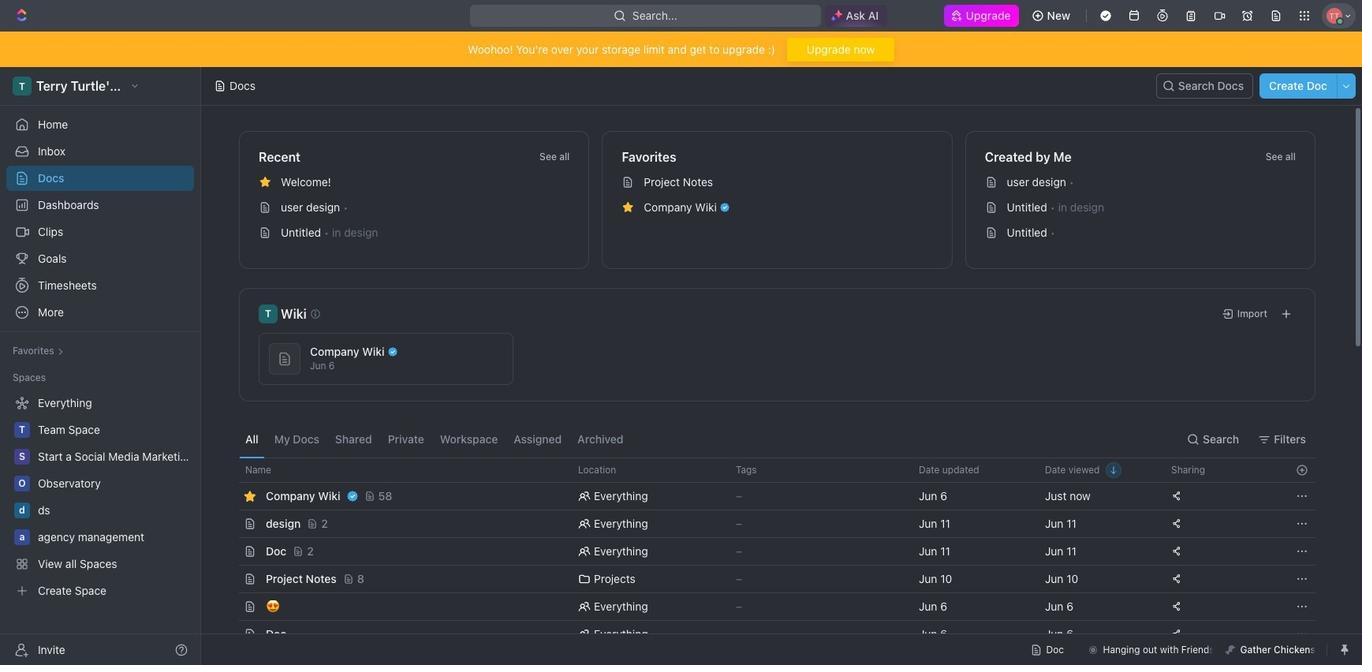 Task type: describe. For each thing, give the bounding box(es) containing it.
1 vertical spatial terry turtle's workspace, , element
[[259, 305, 278, 324]]

observatory, , element
[[14, 476, 30, 492]]

start a social media marketing agency, , element
[[14, 449, 30, 465]]

team space, , element
[[14, 422, 30, 438]]

1 horizontal spatial star image
[[623, 202, 634, 212]]

cell inside row
[[222, 621, 239, 648]]

drumstick bite image
[[1227, 645, 1236, 655]]

agency management, , element
[[14, 530, 30, 545]]

ds, , element
[[14, 503, 30, 518]]

0 vertical spatial terry turtle's workspace, , element
[[13, 77, 32, 95]]

sidebar navigation
[[0, 67, 204, 665]]

5 row from the top
[[222, 565, 1316, 593]]

1 row from the top
[[222, 458, 1316, 483]]

tree inside sidebar "navigation"
[[6, 391, 194, 604]]

7 row from the top
[[222, 620, 1316, 649]]

2 row from the top
[[222, 482, 1316, 511]]

4 row from the top
[[222, 537, 1316, 566]]



Task type: locate. For each thing, give the bounding box(es) containing it.
tab list
[[239, 421, 630, 458]]

row
[[222, 458, 1316, 483], [222, 482, 1316, 511], [222, 510, 1316, 538], [222, 537, 1316, 566], [222, 565, 1316, 593], [222, 593, 1316, 621], [222, 620, 1316, 649]]

terry turtle's workspace, , element
[[13, 77, 32, 95], [259, 305, 278, 324]]

0 horizontal spatial star image
[[259, 177, 271, 187]]

company wiki image
[[277, 351, 293, 367]]

0 vertical spatial star image
[[259, 177, 271, 187]]

3 row from the top
[[222, 510, 1316, 538]]

1 horizontal spatial terry turtle's workspace, , element
[[259, 305, 278, 324]]

1 vertical spatial star image
[[623, 202, 634, 212]]

cell
[[222, 621, 239, 648]]

0 horizontal spatial terry turtle's workspace, , element
[[13, 77, 32, 95]]

star image
[[259, 177, 271, 187], [623, 202, 634, 212]]

tree
[[6, 391, 194, 604]]

6 row from the top
[[222, 593, 1316, 621]]

table
[[222, 458, 1316, 665]]



Task type: vqa. For each thing, say whether or not it's contained in the screenshot.
rightmost Terry Turtle'S Workspace, , element
yes



